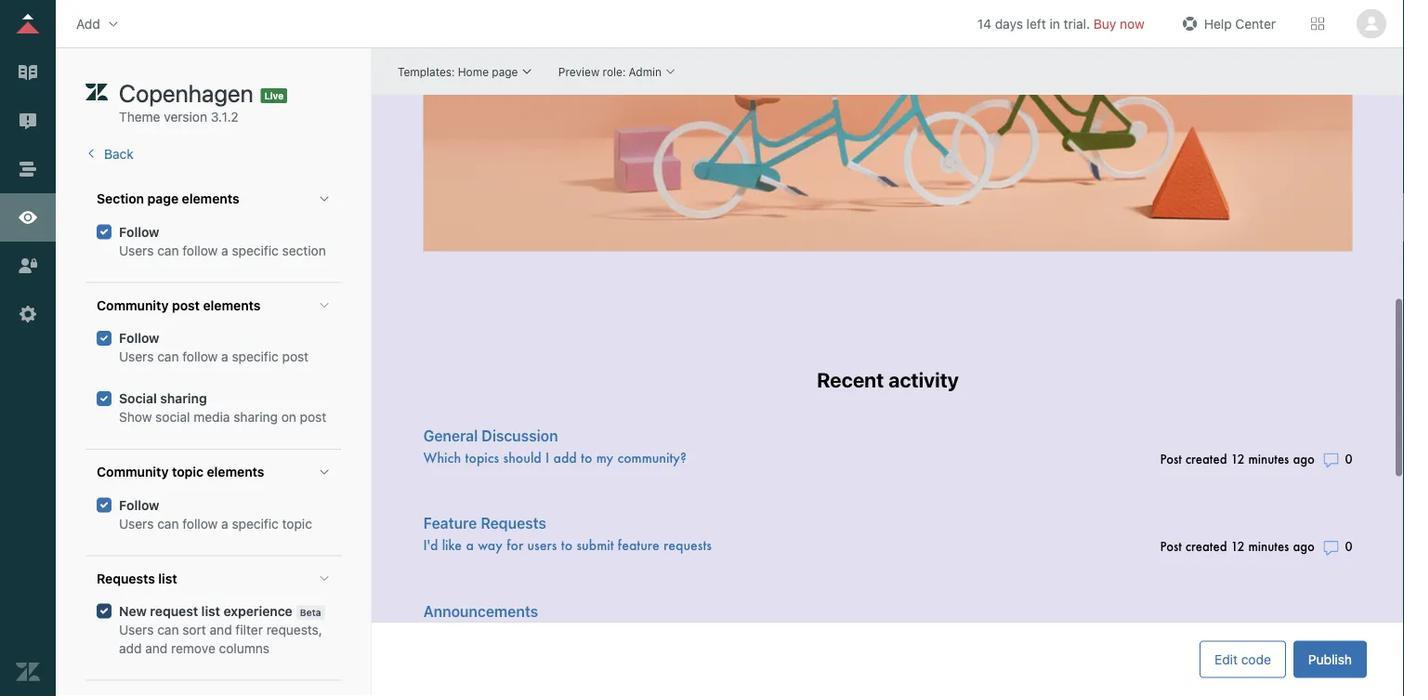 Task type: vqa. For each thing, say whether or not it's contained in the screenshot.
filter
yes



Task type: describe. For each thing, give the bounding box(es) containing it.
left
[[1027, 16, 1046, 31]]

section page elements
[[97, 192, 239, 207]]

center
[[1236, 16, 1276, 31]]

follow inside follow users can follow a specific post
[[182, 349, 218, 365]]

new
[[119, 604, 147, 619]]

theme version 3.1.2
[[119, 109, 238, 125]]

14
[[977, 16, 992, 31]]

days
[[995, 16, 1023, 31]]

section
[[282, 243, 326, 258]]

post inside 'social sharing show social media sharing on post'
[[300, 410, 326, 425]]

topic inside dropdown button
[[172, 465, 204, 480]]

follow for follow users can follow a specific topic
[[119, 498, 159, 513]]

now
[[1120, 16, 1145, 31]]

follow for topic
[[182, 516, 218, 532]]

moderate content image
[[16, 109, 40, 133]]

publish
[[1308, 652, 1352, 667]]

back
[[104, 146, 134, 162]]

a for post
[[221, 349, 228, 365]]

edit
[[1215, 652, 1238, 667]]

users for follow users can follow a specific post
[[119, 349, 154, 365]]

post inside follow users can follow a specific post
[[282, 349, 309, 365]]

sort
[[182, 622, 206, 638]]

community post elements button
[[86, 283, 341, 328]]

social
[[155, 410, 190, 425]]

elements for community topic elements
[[207, 465, 264, 480]]

a for topic
[[221, 516, 228, 532]]

page
[[147, 192, 179, 207]]

users for follow users can follow a specific section
[[119, 243, 154, 258]]

requests
[[97, 571, 155, 586]]

section
[[97, 192, 144, 207]]

help
[[1204, 16, 1232, 31]]

add
[[119, 641, 142, 656]]

show
[[119, 410, 152, 425]]

post inside dropdown button
[[172, 298, 200, 313]]

a for section
[[221, 243, 228, 258]]

14 days left in trial. buy now
[[977, 16, 1145, 31]]

in
[[1050, 16, 1060, 31]]

requests list
[[97, 571, 177, 586]]

community topic elements button
[[86, 450, 341, 495]]

request
[[150, 604, 198, 619]]

follow for page
[[182, 243, 218, 258]]

follow users can follow a specific post
[[119, 331, 309, 365]]

can for follow users can follow a specific post
[[157, 349, 179, 365]]

zendesk image
[[16, 660, 40, 684]]

code
[[1241, 652, 1271, 667]]

edit code
[[1215, 652, 1271, 667]]

live
[[265, 90, 284, 101]]

user permissions image
[[16, 254, 40, 278]]



Task type: locate. For each thing, give the bounding box(es) containing it.
list inside new request list experience beta users can sort and filter requests, add and remove columns
[[201, 604, 220, 619]]

follow
[[119, 224, 159, 240], [119, 331, 159, 346], [119, 498, 159, 513]]

2 vertical spatial specific
[[232, 516, 279, 532]]

specific down the community topic elements dropdown button
[[232, 516, 279, 532]]

a inside follow users can follow a specific section
[[221, 243, 228, 258]]

1 vertical spatial post
[[282, 349, 309, 365]]

media
[[194, 410, 230, 425]]

2 follow from the top
[[119, 331, 159, 346]]

follow inside follow users can follow a specific section
[[182, 243, 218, 258]]

section page elements button
[[86, 177, 341, 222]]

follow inside follow users can follow a specific topic
[[182, 516, 218, 532]]

1 vertical spatial specific
[[232, 349, 279, 365]]

1 vertical spatial follow
[[182, 349, 218, 365]]

2 can from the top
[[157, 349, 179, 365]]

and right sort
[[210, 622, 232, 638]]

users up social on the left of page
[[119, 349, 154, 365]]

version
[[164, 109, 207, 125]]

can inside new request list experience beta users can sort and filter requests, add and remove columns
[[157, 622, 179, 638]]

specific for topic
[[232, 516, 279, 532]]

users down new
[[119, 622, 154, 638]]

community topic elements
[[97, 465, 264, 480]]

community
[[97, 298, 169, 313], [97, 465, 169, 480]]

1 vertical spatial and
[[145, 641, 168, 656]]

elements up follow users can follow a specific section
[[182, 192, 239, 207]]

2 vertical spatial follow
[[182, 516, 218, 532]]

list
[[158, 571, 177, 586], [201, 604, 220, 619]]

4 users from the top
[[119, 622, 154, 638]]

can down community post elements
[[157, 349, 179, 365]]

3 specific from the top
[[232, 516, 279, 532]]

follow inside follow users can follow a specific topic
[[119, 498, 159, 513]]

a down section page elements dropdown button
[[221, 243, 228, 258]]

follow for follow users can follow a specific post
[[119, 331, 159, 346]]

follow down the community topic elements dropdown button
[[182, 516, 218, 532]]

a inside follow users can follow a specific post
[[221, 349, 228, 365]]

1 vertical spatial list
[[201, 604, 220, 619]]

can down request
[[157, 622, 179, 638]]

social sharing show social media sharing on post
[[119, 391, 326, 425]]

2 vertical spatial a
[[221, 516, 228, 532]]

1 vertical spatial topic
[[282, 516, 312, 532]]

post
[[172, 298, 200, 313], [282, 349, 309, 365], [300, 410, 326, 425]]

and right the add
[[145, 641, 168, 656]]

follow
[[182, 243, 218, 258], [182, 349, 218, 365], [182, 516, 218, 532]]

elements
[[182, 192, 239, 207], [203, 298, 261, 313], [207, 465, 264, 480]]

users for follow users can follow a specific topic
[[119, 516, 154, 532]]

3.1.2
[[211, 109, 238, 125]]

specific for post
[[232, 349, 279, 365]]

list up sort
[[201, 604, 220, 619]]

community down the show
[[97, 465, 169, 480]]

2 follow from the top
[[182, 349, 218, 365]]

requests list button
[[86, 557, 341, 601]]

follow down section
[[119, 224, 159, 240]]

3 follow from the top
[[182, 516, 218, 532]]

3 users from the top
[[119, 516, 154, 532]]

elements for section page elements
[[182, 192, 239, 207]]

1 can from the top
[[157, 243, 179, 258]]

zendesk products image
[[1311, 17, 1324, 30]]

on
[[281, 410, 296, 425]]

customize design image
[[16, 205, 40, 230]]

0 vertical spatial community
[[97, 298, 169, 313]]

specific inside follow users can follow a specific topic
[[232, 516, 279, 532]]

2 a from the top
[[221, 349, 228, 365]]

sharing left on
[[233, 410, 278, 425]]

buy
[[1094, 16, 1117, 31]]

new request list experience beta users can sort and filter requests, add and remove columns
[[119, 604, 322, 656]]

specific inside follow users can follow a specific post
[[232, 349, 279, 365]]

topic up beta
[[282, 516, 312, 532]]

specific inside follow users can follow a specific section
[[232, 243, 279, 258]]

publish button
[[1294, 641, 1367, 678]]

2 community from the top
[[97, 465, 169, 480]]

topic inside follow users can follow a specific topic
[[282, 516, 312, 532]]

a up 'social sharing show social media sharing on post'
[[221, 349, 228, 365]]

follow down section page elements dropdown button
[[182, 243, 218, 258]]

community up follow users can follow a specific post
[[97, 298, 169, 313]]

a down the community topic elements dropdown button
[[221, 516, 228, 532]]

0 horizontal spatial sharing
[[160, 391, 207, 407]]

and
[[210, 622, 232, 638], [145, 641, 168, 656]]

follow down community post elements
[[119, 331, 159, 346]]

1 follow from the top
[[182, 243, 218, 258]]

0 vertical spatial a
[[221, 243, 228, 258]]

1 a from the top
[[221, 243, 228, 258]]

users up the requests list at the left
[[119, 516, 154, 532]]

community for community post elements
[[97, 298, 169, 313]]

follow users can follow a specific section
[[119, 224, 326, 258]]

1 horizontal spatial list
[[201, 604, 220, 619]]

users inside new request list experience beta users can sort and filter requests, add and remove columns
[[119, 622, 154, 638]]

add
[[76, 16, 100, 31]]

users inside follow users can follow a specific topic
[[119, 516, 154, 532]]

edit code button
[[1200, 641, 1286, 678]]

post up on
[[282, 349, 309, 365]]

elements up follow users can follow a specific post
[[203, 298, 261, 313]]

can down the section page elements
[[157, 243, 179, 258]]

list up request
[[158, 571, 177, 586]]

can down community topic elements
[[157, 516, 179, 532]]

1 specific from the top
[[232, 243, 279, 258]]

copenhagen
[[119, 79, 253, 107]]

post up follow users can follow a specific post
[[172, 298, 200, 313]]

arrange content image
[[16, 157, 40, 181]]

settings image
[[16, 302, 40, 326]]

community for community topic elements
[[97, 465, 169, 480]]

4 can from the top
[[157, 622, 179, 638]]

can for follow users can follow a specific section
[[157, 243, 179, 258]]

0 horizontal spatial and
[[145, 641, 168, 656]]

users inside follow users can follow a specific post
[[119, 349, 154, 365]]

1 horizontal spatial and
[[210, 622, 232, 638]]

0 vertical spatial sharing
[[160, 391, 207, 407]]

topic up follow users can follow a specific topic
[[172, 465, 204, 480]]

users down section
[[119, 243, 154, 258]]

a
[[221, 243, 228, 258], [221, 349, 228, 365], [221, 516, 228, 532]]

0 vertical spatial post
[[172, 298, 200, 313]]

1 vertical spatial a
[[221, 349, 228, 365]]

Add button
[[71, 10, 126, 38]]

1 community from the top
[[97, 298, 169, 313]]

remove
[[171, 641, 215, 656]]

1 vertical spatial community
[[97, 465, 169, 480]]

requests,
[[266, 622, 322, 638]]

can inside follow users can follow a specific post
[[157, 349, 179, 365]]

0 horizontal spatial topic
[[172, 465, 204, 480]]

theme type image
[[86, 78, 108, 108]]

3 a from the top
[[221, 516, 228, 532]]

2 specific from the top
[[232, 349, 279, 365]]

follow down community topic elements
[[119, 498, 159, 513]]

users
[[119, 243, 154, 258], [119, 349, 154, 365], [119, 516, 154, 532], [119, 622, 154, 638]]

0 vertical spatial and
[[210, 622, 232, 638]]

community post elements
[[97, 298, 261, 313]]

help center button
[[1173, 10, 1282, 38]]

2 vertical spatial post
[[300, 410, 326, 425]]

2 users from the top
[[119, 349, 154, 365]]

sharing up the social
[[160, 391, 207, 407]]

specific left section
[[232, 243, 279, 258]]

follow down the community post elements dropdown button
[[182, 349, 218, 365]]

back link
[[86, 146, 134, 162]]

3 can from the top
[[157, 516, 179, 532]]

1 users from the top
[[119, 243, 154, 258]]

beta
[[300, 608, 321, 618]]

topic
[[172, 465, 204, 480], [282, 516, 312, 532]]

social
[[119, 391, 157, 407]]

1 horizontal spatial topic
[[282, 516, 312, 532]]

filter
[[236, 622, 263, 638]]

can inside follow users can follow a specific topic
[[157, 516, 179, 532]]

theme
[[119, 109, 160, 125]]

elements up follow users can follow a specific topic
[[207, 465, 264, 480]]

can inside follow users can follow a specific section
[[157, 243, 179, 258]]

2 vertical spatial follow
[[119, 498, 159, 513]]

3 follow from the top
[[119, 498, 159, 513]]

0 vertical spatial elements
[[182, 192, 239, 207]]

None button
[[1354, 9, 1389, 39]]

specific for section
[[232, 243, 279, 258]]

users inside follow users can follow a specific section
[[119, 243, 154, 258]]

columns
[[219, 641, 270, 656]]

post right on
[[300, 410, 326, 425]]

specific up 'social sharing show social media sharing on post'
[[232, 349, 279, 365]]

a inside follow users can follow a specific topic
[[221, 516, 228, 532]]

1 horizontal spatial sharing
[[233, 410, 278, 425]]

0 horizontal spatial list
[[158, 571, 177, 586]]

follow inside follow users can follow a specific post
[[119, 331, 159, 346]]

list inside 'dropdown button'
[[158, 571, 177, 586]]

1 vertical spatial follow
[[119, 331, 159, 346]]

0 vertical spatial follow
[[182, 243, 218, 258]]

manage articles image
[[16, 60, 40, 85]]

can for follow users can follow a specific topic
[[157, 516, 179, 532]]

follow users can follow a specific topic
[[119, 498, 312, 532]]

1 vertical spatial sharing
[[233, 410, 278, 425]]

trial.
[[1064, 16, 1090, 31]]

follow for follow users can follow a specific section
[[119, 224, 159, 240]]

specific
[[232, 243, 279, 258], [232, 349, 279, 365], [232, 516, 279, 532]]

0 vertical spatial list
[[158, 571, 177, 586]]

1 vertical spatial elements
[[203, 298, 261, 313]]

can
[[157, 243, 179, 258], [157, 349, 179, 365], [157, 516, 179, 532], [157, 622, 179, 638]]

2 vertical spatial elements
[[207, 465, 264, 480]]

experience
[[224, 604, 293, 619]]

0 vertical spatial follow
[[119, 224, 159, 240]]

0 vertical spatial topic
[[172, 465, 204, 480]]

sharing
[[160, 391, 207, 407], [233, 410, 278, 425]]

0 vertical spatial specific
[[232, 243, 279, 258]]

follow inside follow users can follow a specific section
[[119, 224, 159, 240]]

help center
[[1204, 16, 1276, 31]]

1 follow from the top
[[119, 224, 159, 240]]

elements for community post elements
[[203, 298, 261, 313]]



